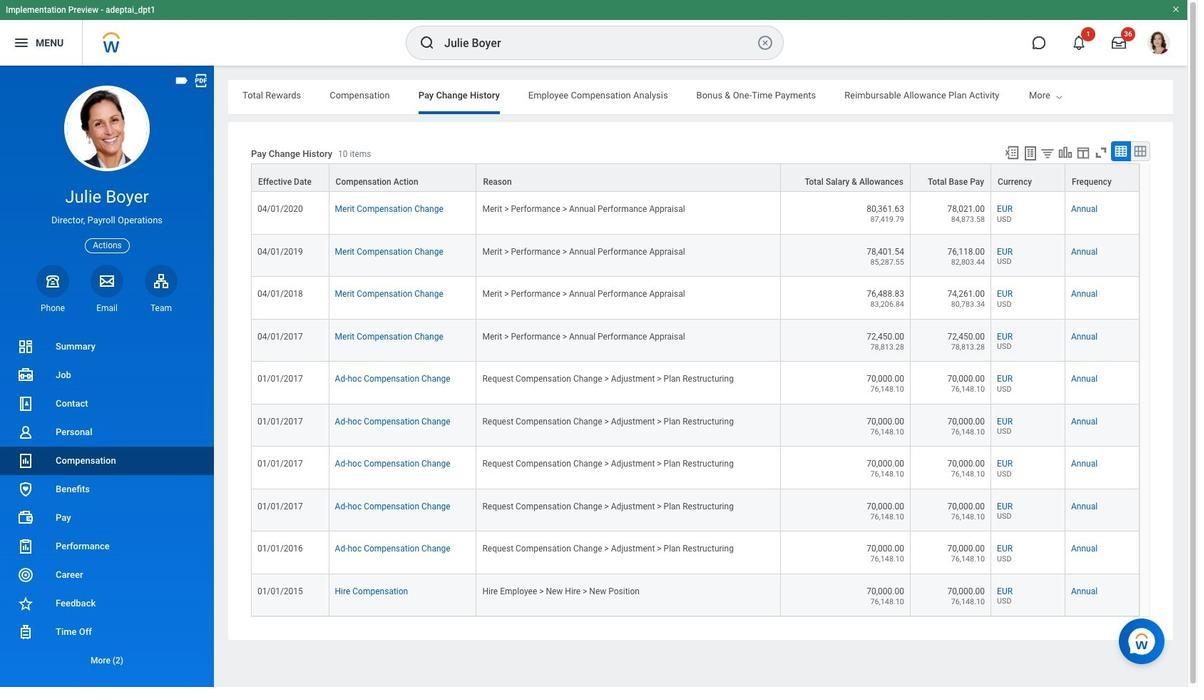 Task type: vqa. For each thing, say whether or not it's contained in the screenshot.
"Description"
no



Task type: locate. For each thing, give the bounding box(es) containing it.
9 row from the top
[[251, 489, 1140, 532]]

3 row from the top
[[251, 234, 1140, 277]]

11 row from the top
[[251, 574, 1140, 617]]

export to excel image
[[1005, 145, 1020, 161]]

list
[[0, 332, 214, 675]]

justify image
[[13, 34, 30, 51]]

phone julie boyer element
[[36, 302, 69, 314]]

7 row from the top
[[251, 404, 1140, 447]]

banner
[[0, 0, 1188, 66]]

view printable version (pdf) image
[[193, 73, 209, 88]]

export to worksheets image
[[1022, 145, 1039, 162]]

toolbar
[[998, 141, 1151, 163]]

mail image
[[98, 272, 116, 289]]

8 row from the top
[[251, 447, 1140, 489]]

pay image
[[17, 509, 34, 527]]

4 row from the top
[[251, 277, 1140, 319]]

row
[[251, 163, 1140, 192], [251, 192, 1140, 234], [251, 234, 1140, 277], [251, 277, 1140, 319], [251, 319, 1140, 362], [251, 362, 1140, 404], [251, 404, 1140, 447], [251, 447, 1140, 489], [251, 489, 1140, 532], [251, 532, 1140, 574], [251, 574, 1140, 617]]

tag image
[[174, 73, 190, 88]]

view worker - expand/collapse chart image
[[1058, 145, 1074, 161]]

compensation image
[[17, 452, 34, 469]]

notifications large image
[[1072, 36, 1087, 50]]

tab list
[[228, 80, 1174, 114]]

feedback image
[[17, 595, 34, 612]]



Task type: describe. For each thing, give the bounding box(es) containing it.
x circle image
[[757, 34, 774, 51]]

benefits image
[[17, 481, 34, 498]]

job image
[[17, 367, 34, 384]]

inbox large image
[[1112, 36, 1127, 50]]

performance image
[[17, 538, 34, 555]]

team julie boyer element
[[145, 302, 178, 314]]

2 row from the top
[[251, 192, 1140, 234]]

6 row from the top
[[251, 362, 1140, 404]]

expand table image
[[1134, 144, 1148, 158]]

search image
[[419, 34, 436, 51]]

summary image
[[17, 338, 34, 355]]

select to filter grid data image
[[1040, 146, 1056, 161]]

fullscreen image
[[1094, 145, 1109, 161]]

1 row from the top
[[251, 163, 1140, 192]]

contact image
[[17, 395, 34, 412]]

click to view/edit grid preferences image
[[1076, 145, 1092, 161]]

view team image
[[153, 272, 170, 289]]

career image
[[17, 566, 34, 584]]

10 row from the top
[[251, 532, 1140, 574]]

Search Workday  search field
[[444, 27, 754, 59]]

navigation pane region
[[0, 66, 214, 687]]

close environment banner image
[[1172, 5, 1181, 14]]

5 row from the top
[[251, 319, 1140, 362]]

table image
[[1114, 144, 1129, 158]]

time off image
[[17, 624, 34, 641]]

personal image
[[17, 424, 34, 441]]

profile logan mcneil image
[[1148, 31, 1171, 57]]

email julie boyer element
[[91, 302, 123, 314]]

phone image
[[43, 272, 63, 289]]



